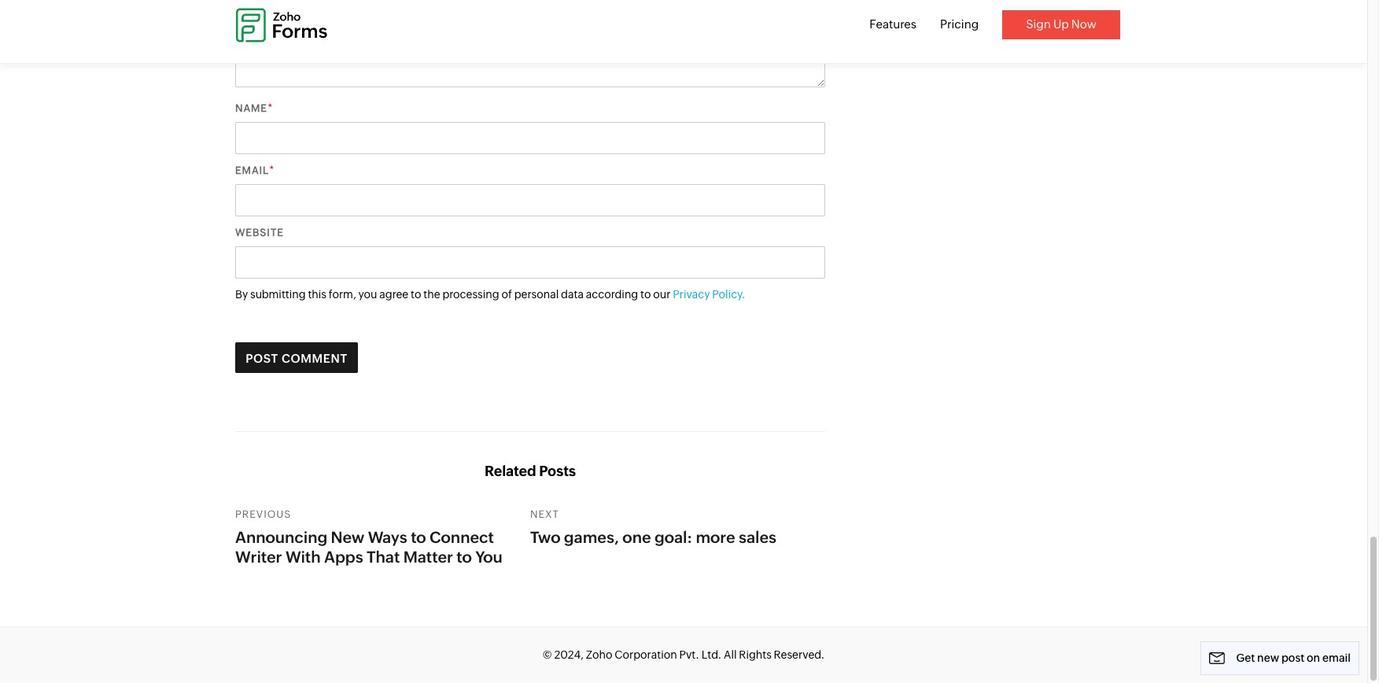 Task type: vqa. For each thing, say whether or not it's contained in the screenshot.
"Posted on January 3, 2023"
no



Task type: locate. For each thing, give the bounding box(es) containing it.
corporation
[[615, 648, 677, 661]]

Email email field
[[235, 184, 825, 216]]

post
[[1282, 652, 1305, 664]]

features
[[870, 17, 917, 31]]

* for email *
[[269, 164, 274, 176]]

reserved.
[[774, 648, 825, 661]]

on
[[1307, 652, 1321, 664]]

sales
[[739, 528, 777, 546]]

announcing
[[235, 528, 327, 546]]

new
[[331, 528, 365, 546]]

* up email *
[[268, 102, 273, 114]]

that
[[367, 548, 400, 566]]

according
[[586, 288, 638, 301]]

email
[[1323, 652, 1351, 664]]

* up website
[[269, 164, 274, 176]]

agree
[[380, 288, 409, 301]]

all
[[724, 648, 737, 661]]

to left the
[[411, 288, 421, 301]]

to left "our"
[[641, 288, 651, 301]]

connect
[[430, 528, 494, 546]]

next two games, one goal: more sales
[[530, 509, 777, 546]]

0 vertical spatial *
[[268, 102, 273, 114]]

new
[[1258, 652, 1280, 664]]

Comment text field
[[235, 0, 825, 87]]

posts
[[539, 463, 576, 479]]

1 vertical spatial *
[[269, 164, 274, 176]]

email *
[[235, 164, 274, 176]]

main content
[[223, 0, 837, 626]]

features link
[[870, 17, 917, 31]]

to up matter
[[411, 528, 426, 546]]

by
[[235, 288, 248, 301]]

Name text field
[[235, 122, 825, 154]]

our
[[653, 288, 671, 301]]

to down connect
[[457, 548, 472, 566]]

None submit
[[235, 342, 358, 373]]

this
[[308, 288, 327, 301]]

the
[[424, 288, 440, 301]]

one
[[623, 528, 651, 546]]

*
[[268, 102, 273, 114], [269, 164, 274, 176]]

by submitting this form, you agree to the processing of personal data according to our privacy policy.
[[235, 288, 746, 301]]

to
[[411, 288, 421, 301], [641, 288, 651, 301], [411, 528, 426, 546], [457, 548, 472, 566]]

personal
[[514, 288, 559, 301]]

name
[[235, 102, 268, 114]]

games,
[[564, 528, 619, 546]]

two
[[530, 528, 561, 546]]



Task type: describe. For each thing, give the bounding box(es) containing it.
email
[[235, 165, 269, 176]]

website
[[235, 227, 284, 239]]

zoho
[[586, 648, 613, 661]]

2024,
[[554, 648, 584, 661]]

related posts
[[485, 463, 576, 479]]

sign up now
[[1026, 17, 1097, 31]]

pvt.
[[680, 648, 699, 661]]

previous
[[235, 509, 291, 520]]

more
[[696, 528, 735, 546]]

form,
[[329, 288, 356, 301]]

pricing
[[940, 17, 979, 31]]

submitting
[[250, 288, 306, 301]]

privacy
[[673, 288, 710, 301]]

data
[[561, 288, 584, 301]]

now
[[1072, 17, 1097, 31]]

©
[[543, 648, 552, 661]]

processing
[[443, 288, 499, 301]]

© 2024, zoho corporation pvt. ltd. all rights reserved.
[[543, 648, 825, 661]]

ltd.
[[702, 648, 722, 661]]

sign up now link
[[1003, 10, 1121, 39]]

get
[[1237, 652, 1255, 664]]

you
[[475, 548, 503, 566]]

ways
[[368, 528, 407, 546]]

next
[[530, 509, 559, 520]]

pricing link
[[940, 17, 979, 31]]

with
[[286, 548, 321, 566]]

of
[[502, 288, 512, 301]]

* for name *
[[268, 102, 273, 114]]

privacy policy. link
[[673, 288, 746, 301]]

goal:
[[655, 528, 692, 546]]

name *
[[235, 102, 273, 114]]

writer
[[235, 548, 282, 566]]

sign
[[1026, 17, 1051, 31]]

get new post on email
[[1237, 652, 1351, 664]]

main content containing announcing new ways to connect writer with apps that matter to you
[[223, 0, 837, 626]]

rights
[[739, 648, 772, 661]]

Website text field
[[235, 246, 825, 279]]

related
[[485, 463, 536, 479]]

up
[[1054, 17, 1069, 31]]

you
[[359, 288, 377, 301]]

apps
[[324, 548, 363, 566]]

matter
[[403, 548, 453, 566]]

policy.
[[712, 288, 746, 301]]

previous announcing new ways to connect writer with apps that matter to you
[[235, 509, 503, 566]]



